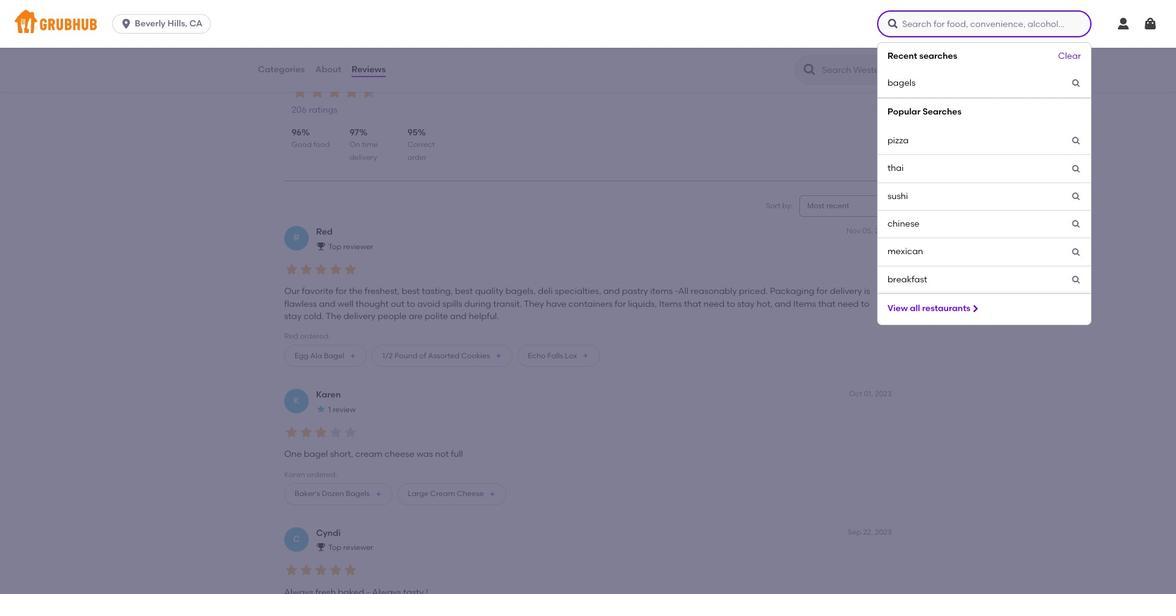 Task type: locate. For each thing, give the bounding box(es) containing it.
1 vertical spatial top reviewer
[[329, 544, 373, 553]]

0 vertical spatial delivery
[[350, 153, 377, 162]]

list box inside main navigation navigation
[[878, 42, 1092, 325]]

2 top from the top
[[329, 544, 342, 553]]

0 vertical spatial top
[[329, 243, 342, 251]]

svg image for sushi
[[1072, 192, 1082, 202]]

search icon image
[[803, 63, 818, 77]]

star icon image
[[292, 83, 309, 101], [309, 83, 326, 101], [326, 83, 343, 101], [343, 83, 360, 101], [360, 83, 378, 101], [360, 83, 378, 101], [284, 262, 299, 277], [299, 262, 314, 277], [314, 262, 329, 277], [329, 262, 343, 277], [343, 262, 358, 277], [316, 404, 326, 414], [284, 425, 299, 440], [299, 425, 314, 440], [314, 425, 329, 440], [329, 425, 343, 440], [343, 425, 358, 440], [284, 564, 299, 578], [299, 564, 314, 578], [314, 564, 329, 578], [329, 564, 343, 578], [343, 564, 358, 578]]

hills,
[[168, 18, 187, 29]]

2 svg image from the top
[[1072, 136, 1082, 146]]

0 vertical spatial 2023
[[875, 227, 892, 236]]

3 svg image from the top
[[1072, 164, 1082, 174]]

2 that from the left
[[819, 299, 836, 309]]

reviews right about
[[352, 64, 386, 75]]

ordered: down bagel
[[307, 470, 337, 479]]

4 svg image from the top
[[1072, 192, 1082, 202]]

plus icon image
[[349, 353, 357, 360], [495, 353, 502, 360], [582, 353, 590, 360], [375, 491, 382, 498], [489, 491, 496, 498]]

specialties,
[[555, 286, 602, 297]]

thai
[[888, 163, 904, 174]]

karen for karen ordered:
[[284, 470, 305, 479]]

top
[[329, 243, 342, 251], [329, 544, 342, 553]]

2 top reviewer from the top
[[329, 544, 373, 553]]

ca
[[190, 18, 203, 29]]

plus icon image for echo falls lox
[[582, 353, 590, 360]]

plus icon image for baker's dozen bagels
[[375, 491, 382, 498]]

and down packaging
[[775, 299, 792, 309]]

1 vertical spatial bagel
[[324, 352, 345, 360]]

1 list box from the left
[[0, 42, 1177, 595]]

nov 05, 2023
[[847, 227, 892, 236]]

1 trophy icon image from the top
[[316, 241, 326, 251]]

5 svg image from the top
[[1072, 247, 1082, 257]]

1 horizontal spatial stay
[[738, 299, 755, 309]]

0 horizontal spatial best
[[402, 286, 420, 297]]

svg image
[[1072, 79, 1082, 89], [1072, 136, 1082, 146], [1072, 164, 1082, 174], [1072, 192, 1082, 202], [1072, 247, 1082, 257]]

falls
[[548, 352, 564, 360]]

svg image
[[1117, 17, 1131, 31], [1144, 17, 1158, 31], [120, 18, 132, 30], [887, 18, 900, 30], [1072, 220, 1082, 229], [1072, 275, 1082, 285], [971, 304, 981, 314]]

0 vertical spatial karen
[[316, 390, 341, 400]]

2023 right 01,
[[875, 390, 892, 399]]

1 top reviewer from the top
[[329, 243, 373, 251]]

2 need from the left
[[838, 299, 859, 309]]

top reviewer down 'cyndi'
[[329, 544, 373, 553]]

1 vertical spatial red
[[284, 332, 298, 341]]

2 vertical spatial 2023
[[875, 528, 892, 537]]

of
[[420, 352, 427, 360]]

plus icon image inside echo falls lox button
[[582, 353, 590, 360]]

for
[[356, 64, 377, 82], [336, 286, 347, 297], [817, 286, 828, 297], [615, 299, 626, 309]]

0 horizontal spatial bagel
[[324, 352, 345, 360]]

1 reviewer from the top
[[343, 243, 373, 251]]

items down - at right
[[659, 299, 682, 309]]

1 svg image from the top
[[1072, 79, 1082, 89]]

r
[[294, 233, 300, 243]]

2023 for one bagel short, cream cheese was not full
[[875, 390, 892, 399]]

plus icon image right lox
[[582, 353, 590, 360]]

1 2023 from the top
[[875, 227, 892, 236]]

helpful.
[[469, 311, 499, 322]]

egg
[[295, 352, 309, 360]]

reviews
[[352, 64, 386, 75], [292, 64, 353, 82]]

plus icon image right cookies
[[495, 353, 502, 360]]

plus icon image right cheese
[[489, 491, 496, 498]]

trophy icon image right r
[[316, 241, 326, 251]]

best up spills
[[455, 286, 473, 297]]

96 good food
[[292, 127, 330, 149]]

the
[[326, 311, 342, 322]]

ordered: for favorite
[[300, 332, 330, 341]]

0 horizontal spatial items
[[659, 299, 682, 309]]

0 vertical spatial reviewer
[[343, 243, 373, 251]]

0 vertical spatial bagel
[[445, 64, 489, 82]]

items
[[659, 299, 682, 309], [794, 299, 817, 309]]

97 on time delivery
[[350, 127, 378, 162]]

svg image for pizza
[[1072, 136, 1082, 146]]

2 list box from the left
[[878, 42, 1092, 325]]

0 vertical spatial trophy icon image
[[316, 241, 326, 251]]

1 items from the left
[[659, 299, 682, 309]]

baker's dozen bagels button
[[284, 484, 393, 506]]

reviewer for red
[[343, 243, 373, 251]]

and left pastry
[[604, 286, 620, 297]]

1 horizontal spatial need
[[838, 299, 859, 309]]

3 2023 from the top
[[875, 528, 892, 537]]

plus icon image for 1/2 pound of assorted cookies
[[495, 353, 502, 360]]

plus icon image for large cream cheese
[[489, 491, 496, 498]]

1 horizontal spatial that
[[819, 299, 836, 309]]

need down reasonably
[[704, 299, 725, 309]]

bagel left studio
[[445, 64, 489, 82]]

karen up 1
[[316, 390, 341, 400]]

trophy icon image for red
[[316, 241, 326, 251]]

delivery down time
[[350, 153, 377, 162]]

best up 'out'
[[402, 286, 420, 297]]

sep
[[848, 528, 862, 537]]

1 reviews from the left
[[352, 64, 386, 75]]

list box
[[0, 42, 1177, 595], [878, 42, 1092, 325]]

tasting,
[[422, 286, 453, 297]]

plus icon image inside egg ala bagel button
[[349, 353, 357, 360]]

1 vertical spatial trophy icon image
[[316, 543, 326, 552]]

0 horizontal spatial red
[[284, 332, 298, 341]]

plus icon image right bagels
[[375, 491, 382, 498]]

trophy icon image for cyndi
[[316, 543, 326, 552]]

assorted
[[428, 352, 460, 360]]

review
[[333, 406, 356, 414]]

2 2023 from the top
[[875, 390, 892, 399]]

western
[[381, 64, 442, 82]]

top for cyndi
[[329, 544, 342, 553]]

reviewer up the
[[343, 243, 373, 251]]

1 horizontal spatial karen
[[316, 390, 341, 400]]

2 reviews from the left
[[292, 64, 353, 82]]

studio
[[492, 64, 540, 82]]

reviews inside button
[[352, 64, 386, 75]]

all
[[910, 303, 921, 314]]

to down is
[[861, 299, 870, 309]]

0 horizontal spatial to
[[407, 299, 415, 309]]

plus icon image inside large cream cheese button
[[489, 491, 496, 498]]

and
[[604, 286, 620, 297], [319, 299, 336, 309], [775, 299, 792, 309], [450, 311, 467, 322]]

bagel right ala
[[324, 352, 345, 360]]

1 vertical spatial 2023
[[875, 390, 892, 399]]

bagels
[[888, 78, 916, 88]]

items down packaging
[[794, 299, 817, 309]]

the
[[349, 286, 363, 297]]

1 vertical spatial karen
[[284, 470, 305, 479]]

not
[[435, 449, 449, 460]]

for right packaging
[[817, 286, 828, 297]]

2 vertical spatial delivery
[[344, 311, 376, 322]]

to down reasonably
[[727, 299, 736, 309]]

stay down the priced. on the top right
[[738, 299, 755, 309]]

and up the the
[[319, 299, 336, 309]]

karen ordered:
[[284, 470, 337, 479]]

1 horizontal spatial red
[[316, 227, 333, 237]]

-
[[675, 286, 679, 297]]

1 top from the top
[[329, 243, 342, 251]]

trophy icon image down 'cyndi'
[[316, 543, 326, 552]]

0 vertical spatial top reviewer
[[329, 243, 373, 251]]

red right r
[[316, 227, 333, 237]]

delivery left is
[[830, 286, 863, 297]]

ordered: up ala
[[300, 332, 330, 341]]

1 vertical spatial top
[[329, 544, 342, 553]]

206 ratings
[[292, 105, 338, 115]]

recent searches
[[888, 51, 958, 62]]

egg ala bagel
[[295, 352, 345, 360]]

items
[[651, 286, 673, 297]]

0 horizontal spatial stay
[[284, 311, 302, 322]]

1 horizontal spatial items
[[794, 299, 817, 309]]

bagel
[[304, 449, 328, 460]]

0 vertical spatial ordered:
[[300, 332, 330, 341]]

95
[[408, 127, 418, 138]]

cyndi
[[316, 528, 341, 539]]

3 to from the left
[[861, 299, 870, 309]]

delivery inside 97 on time delivery
[[350, 153, 377, 162]]

chinese
[[888, 219, 920, 229]]

mexican
[[888, 247, 924, 257]]

have
[[546, 299, 567, 309]]

1 need from the left
[[704, 299, 725, 309]]

top reviewer for cyndi
[[329, 544, 373, 553]]

favorite
[[302, 286, 334, 297]]

0 horizontal spatial that
[[684, 299, 702, 309]]

top down 'cyndi'
[[329, 544, 342, 553]]

cream
[[356, 449, 383, 460]]

good
[[292, 141, 312, 149]]

svg image inside beverly hills, ca button
[[120, 18, 132, 30]]

trophy icon image
[[316, 241, 326, 251], [316, 543, 326, 552]]

plus icon image inside 1/2 pound of assorted cookies button
[[495, 353, 502, 360]]

red up egg
[[284, 332, 298, 341]]

1 vertical spatial delivery
[[830, 286, 863, 297]]

main navigation navigation
[[0, 0, 1177, 595]]

2 horizontal spatial to
[[861, 299, 870, 309]]

0 vertical spatial red
[[316, 227, 333, 237]]

delivery down the thought
[[344, 311, 376, 322]]

flawless
[[284, 299, 317, 309]]

best
[[402, 286, 420, 297], [455, 286, 473, 297]]

beverly hills, ca
[[135, 18, 203, 29]]

reviews for reviews for western bagel studio city
[[292, 64, 353, 82]]

1 vertical spatial ordered:
[[307, 470, 337, 479]]

pastry
[[622, 286, 649, 297]]

people
[[378, 311, 407, 322]]

reasonably
[[691, 286, 737, 297]]

Search Western Bagel Studio City search field
[[821, 64, 915, 76]]

reviews up the ratings
[[292, 64, 353, 82]]

top right r
[[329, 243, 342, 251]]

1 horizontal spatial best
[[455, 286, 473, 297]]

top reviewer up the
[[329, 243, 373, 251]]

reviewer down bagels
[[343, 544, 373, 553]]

for right about button
[[356, 64, 377, 82]]

1 review
[[329, 406, 356, 414]]

echo falls lox button
[[518, 345, 600, 367]]

karen down one
[[284, 470, 305, 479]]

plus icon image inside "baker's dozen bagels" button
[[375, 491, 382, 498]]

0 horizontal spatial need
[[704, 299, 725, 309]]

1 horizontal spatial to
[[727, 299, 736, 309]]

and down spills
[[450, 311, 467, 322]]

0 horizontal spatial karen
[[284, 470, 305, 479]]

full
[[451, 449, 463, 460]]

to right 'out'
[[407, 299, 415, 309]]

1
[[329, 406, 331, 414]]

need left view
[[838, 299, 859, 309]]

karen
[[316, 390, 341, 400], [284, 470, 305, 479]]

baker's dozen bagels
[[295, 490, 370, 499]]

2023 right 05,
[[875, 227, 892, 236]]

1 horizontal spatial bagel
[[445, 64, 489, 82]]

2023 for our favorite for the freshest, best tasting, best quality bagels, deli specialties, and pastry items -all reasonably priced.   packaging for delivery is flawless and well thought out to avoid spills during transit. they have containers for liquids, items that need to stay hot, and items that need to stay cold. the delivery people are polite and helpful.
[[875, 227, 892, 236]]

2 reviewer from the top
[[343, 544, 373, 553]]

sort by:
[[766, 202, 793, 210]]

pound
[[395, 352, 418, 360]]

stay down "flawless"
[[284, 311, 302, 322]]

2 trophy icon image from the top
[[316, 543, 326, 552]]

reviews for reviews
[[352, 64, 386, 75]]

is
[[865, 286, 871, 297]]

1 vertical spatial reviewer
[[343, 544, 373, 553]]

restaurants
[[923, 303, 971, 314]]

plus icon image right egg ala bagel
[[349, 353, 357, 360]]

2023 right 22,
[[875, 528, 892, 537]]



Task type: vqa. For each thing, say whether or not it's contained in the screenshot.
"garlicky,"
no



Task type: describe. For each thing, give the bounding box(es) containing it.
was
[[417, 449, 433, 460]]

short,
[[330, 449, 353, 460]]

for down pastry
[[615, 299, 626, 309]]

packaging
[[770, 286, 815, 297]]

time
[[362, 141, 378, 149]]

1 best from the left
[[402, 286, 420, 297]]

beverly
[[135, 18, 166, 29]]

2 best from the left
[[455, 286, 473, 297]]

01,
[[865, 390, 874, 399]]

echo
[[528, 352, 546, 360]]

during
[[465, 299, 491, 309]]

baker's
[[295, 490, 320, 499]]

cheese
[[457, 490, 484, 499]]

red for red
[[316, 227, 333, 237]]

1/2 pound of assorted cookies
[[383, 352, 490, 360]]

206
[[292, 105, 307, 115]]

1 that from the left
[[684, 299, 702, 309]]

categories
[[258, 64, 305, 75]]

karen for karen
[[316, 390, 341, 400]]

popular searches
[[888, 106, 962, 117]]

one bagel short, cream cheese was not full
[[284, 449, 463, 460]]

spills
[[443, 299, 463, 309]]

order
[[408, 153, 427, 162]]

top reviewer for red
[[329, 243, 373, 251]]

bagels,
[[506, 286, 536, 297]]

reviewer for cyndi
[[343, 544, 373, 553]]

thought
[[356, 299, 389, 309]]

0 vertical spatial stay
[[738, 299, 755, 309]]

large cream cheese
[[408, 490, 484, 499]]

beverly hills, ca button
[[112, 14, 215, 34]]

reviews for western bagel studio city
[[292, 64, 574, 82]]

cookies
[[462, 352, 490, 360]]

clear
[[1059, 51, 1082, 61]]

svg image for bagels
[[1072, 79, 1082, 89]]

popular
[[888, 106, 921, 117]]

our
[[284, 286, 300, 297]]

deli
[[538, 286, 553, 297]]

plus icon image for egg ala bagel
[[349, 353, 357, 360]]

searches
[[920, 51, 958, 62]]

large cream cheese button
[[398, 484, 507, 506]]

recent
[[888, 51, 918, 62]]

05,
[[863, 227, 874, 236]]

ala
[[310, 352, 322, 360]]

hot,
[[757, 299, 773, 309]]

liquids,
[[628, 299, 657, 309]]

priced.
[[739, 286, 768, 297]]

correct
[[408, 141, 435, 149]]

egg ala bagel button
[[284, 345, 367, 367]]

ratings
[[309, 105, 338, 115]]

are
[[409, 311, 423, 322]]

red ordered:
[[284, 332, 330, 341]]

searches
[[923, 106, 962, 117]]

k
[[294, 396, 300, 407]]

oct 01, 2023
[[849, 390, 892, 399]]

on
[[350, 141, 360, 149]]

well
[[338, 299, 354, 309]]

svg image for mexican
[[1072, 247, 1082, 257]]

bagel inside button
[[324, 352, 345, 360]]

view all restaurants
[[888, 303, 971, 314]]

1/2
[[383, 352, 393, 360]]

they
[[524, 299, 544, 309]]

avoid
[[417, 299, 441, 309]]

our favorite for the freshest, best tasting, best quality bagels, deli specialties, and pastry items -all reasonably priced.   packaging for delivery is flawless and well thought out to avoid spills during transit. they have containers for liquids, items that need to stay hot, and items that need to stay cold. the delivery people are polite and helpful.
[[284, 286, 871, 322]]

2 to from the left
[[727, 299, 736, 309]]

Search for food, convenience, alcohol... search field
[[878, 10, 1092, 37]]

c
[[293, 534, 300, 545]]

1 to from the left
[[407, 299, 415, 309]]

95 correct order
[[408, 127, 435, 162]]

sushi
[[888, 191, 909, 202]]

echo falls lox
[[528, 352, 578, 360]]

2 items from the left
[[794, 299, 817, 309]]

large
[[408, 490, 429, 499]]

red for red ordered:
[[284, 332, 298, 341]]

categories button
[[257, 48, 306, 92]]

svg image for thai
[[1072, 164, 1082, 174]]

ordered: for bagel
[[307, 470, 337, 479]]

nov
[[847, 227, 861, 236]]

sep 22, 2023
[[848, 528, 892, 537]]

city
[[544, 64, 574, 82]]

bagels
[[346, 490, 370, 499]]

97
[[350, 127, 359, 138]]

1 vertical spatial stay
[[284, 311, 302, 322]]

lox
[[565, 352, 578, 360]]

96
[[292, 127, 302, 138]]

about button
[[315, 48, 342, 92]]

all
[[679, 286, 689, 297]]

sort
[[766, 202, 781, 210]]

dozen
[[322, 490, 344, 499]]

oct
[[849, 390, 863, 399]]

top for red
[[329, 243, 342, 251]]

for up well
[[336, 286, 347, 297]]

cheese
[[385, 449, 415, 460]]

22,
[[864, 528, 874, 537]]

transit.
[[494, 299, 522, 309]]

pizza
[[888, 136, 909, 146]]

cream
[[430, 490, 455, 499]]

by:
[[783, 202, 793, 210]]



